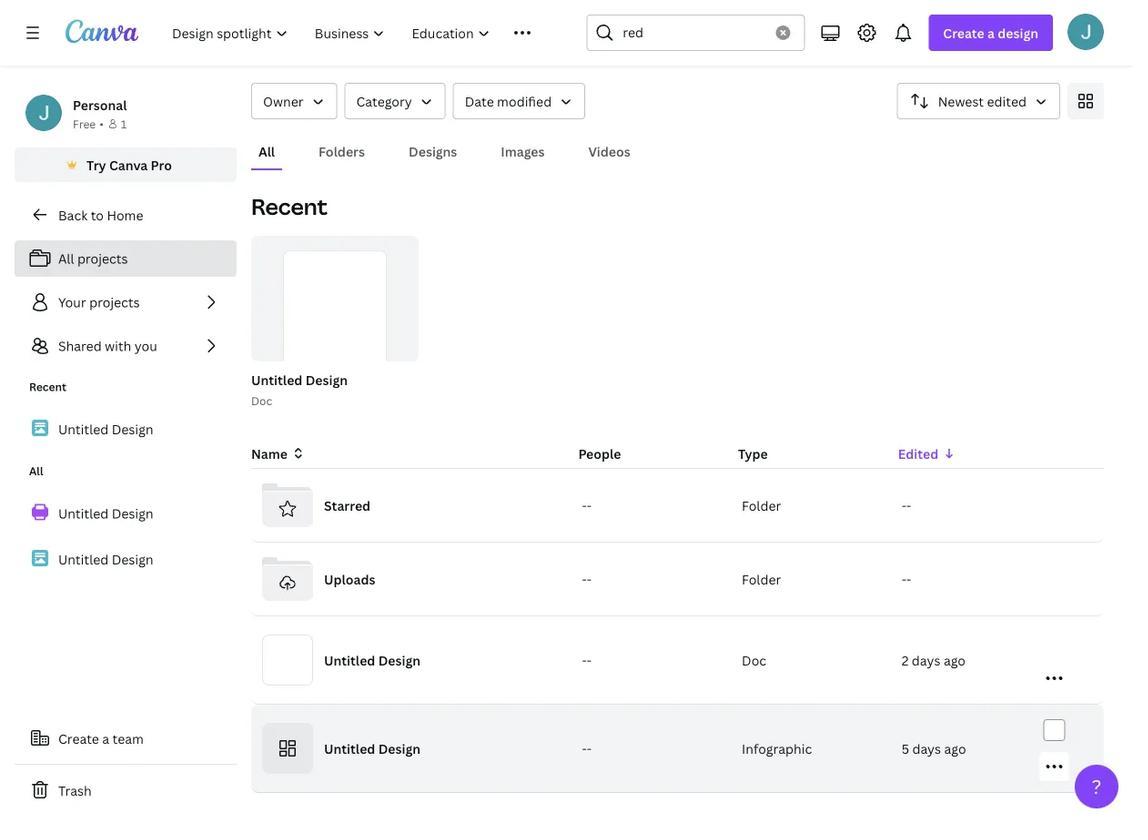 Task type: vqa. For each thing, say whether or not it's contained in the screenshot.
DAYS
yes



Task type: describe. For each thing, give the bounding box(es) containing it.
5
[[902, 740, 910, 757]]

list containing all projects
[[15, 240, 237, 364]]

name
[[251, 445, 288, 462]]

images
[[501, 143, 545, 160]]

newest
[[939, 92, 985, 110]]

canva
[[109, 156, 148, 173]]

try canva pro button
[[15, 148, 237, 182]]

create for create a team
[[58, 730, 99, 747]]

2 days ago
[[902, 652, 966, 669]]

create for create a design
[[944, 24, 985, 41]]

uploads
[[324, 571, 376, 588]]

folders button
[[311, 134, 373, 168]]

0 horizontal spatial recent
[[29, 379, 66, 394]]

ago for 2 days ago
[[944, 652, 966, 669]]

people
[[579, 445, 621, 462]]

untitled design doc
[[251, 371, 348, 408]]

back to home
[[58, 206, 143, 224]]

designs
[[409, 143, 457, 160]]

date
[[465, 92, 494, 110]]

1 untitled design link from the top
[[15, 410, 237, 449]]

ago for 5 days ago
[[945, 740, 967, 757]]

type
[[739, 445, 768, 462]]

home
[[107, 206, 143, 224]]

•
[[99, 116, 104, 131]]

owner
[[263, 92, 304, 110]]

videos
[[589, 143, 631, 160]]

newest edited
[[939, 92, 1027, 110]]

design inside untitled design doc
[[306, 371, 348, 388]]

shared with you link
[[15, 328, 237, 364]]

1 horizontal spatial recent
[[251, 192, 328, 221]]

your projects
[[58, 294, 140, 311]]

your
[[58, 294, 86, 311]]

list containing untitled design
[[15, 494, 237, 579]]

pro
[[151, 156, 172, 173]]

with
[[105, 337, 131, 355]]

back to home link
[[15, 197, 237, 233]]

a for team
[[102, 730, 109, 747]]

all button
[[251, 134, 282, 168]]

john smith image
[[1068, 13, 1105, 50]]

trash link
[[15, 772, 237, 809]]

design
[[998, 24, 1039, 41]]

infographic
[[742, 740, 812, 757]]

untitled design for first untitled design link from the top of the page
[[58, 421, 153, 438]]

folder for starred
[[742, 497, 782, 514]]

starred
[[324, 497, 371, 514]]



Task type: locate. For each thing, give the bounding box(es) containing it.
untitled design for second untitled design link from the bottom
[[58, 505, 153, 522]]

1 vertical spatial ago
[[945, 740, 967, 757]]

ago
[[944, 652, 966, 669], [945, 740, 967, 757]]

recent down all button
[[251, 192, 328, 221]]

try
[[87, 156, 106, 173]]

-
[[582, 497, 587, 514], [587, 497, 592, 514], [902, 497, 907, 514], [907, 497, 912, 514], [582, 571, 587, 588], [587, 571, 592, 588], [902, 571, 907, 588], [907, 571, 912, 588], [582, 652, 587, 669], [587, 652, 592, 669], [582, 740, 587, 757], [587, 740, 592, 757]]

team
[[112, 730, 144, 747]]

0 vertical spatial recent
[[251, 192, 328, 221]]

create a team button
[[15, 720, 237, 757]]

all
[[259, 143, 275, 160], [58, 250, 74, 267], [29, 464, 43, 479]]

0 vertical spatial folder
[[742, 497, 782, 514]]

edited
[[899, 445, 939, 462]]

0 vertical spatial all
[[259, 143, 275, 160]]

videos button
[[581, 134, 638, 168]]

2 folder from the top
[[742, 571, 782, 588]]

edited button
[[899, 443, 1044, 464]]

Search search field
[[623, 15, 765, 50]]

1 vertical spatial untitled design link
[[15, 494, 237, 533]]

to
[[91, 206, 104, 224]]

free •
[[73, 116, 104, 131]]

0 vertical spatial ago
[[944, 652, 966, 669]]

create a team
[[58, 730, 144, 747]]

days
[[912, 652, 941, 669], [913, 740, 942, 757]]

recent
[[251, 192, 328, 221], [29, 379, 66, 394]]

a left design
[[988, 24, 995, 41]]

--
[[582, 497, 592, 514], [902, 497, 912, 514], [582, 571, 592, 588], [902, 571, 912, 588], [582, 652, 592, 669], [582, 740, 592, 757]]

a for design
[[988, 24, 995, 41]]

0 vertical spatial create
[[944, 24, 985, 41]]

create a design
[[944, 24, 1039, 41]]

a left team
[[102, 730, 109, 747]]

recent down shared
[[29, 379, 66, 394]]

untitled design
[[58, 421, 153, 438], [58, 505, 153, 522], [58, 551, 153, 568], [324, 652, 421, 669], [324, 740, 421, 757]]

0 vertical spatial doc
[[251, 393, 272, 408]]

1 vertical spatial doc
[[742, 652, 767, 669]]

modified
[[497, 92, 552, 110]]

days for 5
[[913, 740, 942, 757]]

2 vertical spatial all
[[29, 464, 43, 479]]

back
[[58, 206, 88, 224]]

trash
[[58, 782, 92, 799]]

date modified
[[465, 92, 552, 110]]

a
[[988, 24, 995, 41], [102, 730, 109, 747]]

untitled
[[251, 371, 303, 388], [58, 421, 109, 438], [58, 505, 109, 522], [58, 551, 109, 568], [324, 652, 375, 669], [324, 740, 375, 757]]

untitled design for first untitled design link from the bottom of the page
[[58, 551, 153, 568]]

design
[[306, 371, 348, 388], [112, 421, 153, 438], [112, 505, 153, 522], [112, 551, 153, 568], [379, 652, 421, 669], [379, 740, 421, 757]]

edited
[[988, 92, 1027, 110]]

personal
[[73, 96, 127, 113]]

a inside dropdown button
[[988, 24, 995, 41]]

create a design button
[[929, 15, 1054, 51]]

folder
[[742, 497, 782, 514], [742, 571, 782, 588]]

1 horizontal spatial create
[[944, 24, 985, 41]]

Category button
[[345, 83, 446, 119]]

create inside dropdown button
[[944, 24, 985, 41]]

2 untitled design link from the top
[[15, 494, 237, 533]]

all inside all projects link
[[58, 250, 74, 267]]

images button
[[494, 134, 552, 168]]

your projects link
[[15, 284, 237, 321]]

folders
[[319, 143, 365, 160]]

1 folder from the top
[[742, 497, 782, 514]]

days for 2
[[912, 652, 941, 669]]

0 vertical spatial days
[[912, 652, 941, 669]]

all projects link
[[15, 240, 237, 277]]

1 vertical spatial recent
[[29, 379, 66, 394]]

free
[[73, 116, 96, 131]]

untitled inside untitled design doc
[[251, 371, 303, 388]]

1 vertical spatial all
[[58, 250, 74, 267]]

5 days ago
[[902, 740, 967, 757]]

Sort by button
[[898, 83, 1061, 119]]

untitled design button
[[251, 369, 348, 392]]

shared
[[58, 337, 102, 355]]

projects
[[251, 28, 373, 68]]

days right 2
[[912, 652, 941, 669]]

1 vertical spatial folder
[[742, 571, 782, 588]]

shared with you
[[58, 337, 157, 355]]

1 vertical spatial days
[[913, 740, 942, 757]]

2 list from the top
[[15, 494, 237, 579]]

all projects
[[58, 250, 128, 267]]

1 horizontal spatial a
[[988, 24, 995, 41]]

folder for uploads
[[742, 571, 782, 588]]

untitled design link
[[15, 410, 237, 449], [15, 494, 237, 533], [15, 540, 237, 579]]

Owner button
[[251, 83, 337, 119]]

0 vertical spatial untitled design link
[[15, 410, 237, 449]]

projects for all projects
[[77, 250, 128, 267]]

0 vertical spatial a
[[988, 24, 995, 41]]

create left team
[[58, 730, 99, 747]]

0 horizontal spatial create
[[58, 730, 99, 747]]

Date modified button
[[453, 83, 586, 119]]

1 list from the top
[[15, 240, 237, 364]]

create inside button
[[58, 730, 99, 747]]

designs button
[[402, 134, 465, 168]]

all for all projects
[[58, 250, 74, 267]]

1
[[121, 116, 127, 131]]

projects down "back to home"
[[77, 250, 128, 267]]

projects for your projects
[[89, 294, 140, 311]]

1 vertical spatial create
[[58, 730, 99, 747]]

1 horizontal spatial all
[[58, 250, 74, 267]]

0 vertical spatial list
[[15, 240, 237, 364]]

0 horizontal spatial all
[[29, 464, 43, 479]]

ago right 5
[[945, 740, 967, 757]]

all for all button
[[259, 143, 275, 160]]

2 horizontal spatial all
[[259, 143, 275, 160]]

you
[[135, 337, 157, 355]]

list
[[15, 240, 237, 364], [15, 494, 237, 579]]

1 vertical spatial a
[[102, 730, 109, 747]]

doc inside untitled design doc
[[251, 393, 272, 408]]

?
[[1092, 774, 1102, 800]]

? button
[[1075, 765, 1119, 809]]

None search field
[[587, 15, 805, 51]]

create
[[944, 24, 985, 41], [58, 730, 99, 747]]

days right 5
[[913, 740, 942, 757]]

1 horizontal spatial doc
[[742, 652, 767, 669]]

0 horizontal spatial a
[[102, 730, 109, 747]]

try canva pro
[[87, 156, 172, 173]]

projects right your
[[89, 294, 140, 311]]

0 horizontal spatial doc
[[251, 393, 272, 408]]

0 vertical spatial projects
[[77, 250, 128, 267]]

projects
[[77, 250, 128, 267], [89, 294, 140, 311]]

category
[[357, 92, 412, 110]]

doc
[[251, 393, 272, 408], [742, 652, 767, 669]]

top level navigation element
[[160, 15, 543, 51], [160, 15, 543, 51]]

a inside button
[[102, 730, 109, 747]]

1 vertical spatial projects
[[89, 294, 140, 311]]

2
[[902, 652, 909, 669]]

3 untitled design link from the top
[[15, 540, 237, 579]]

all inside all button
[[259, 143, 275, 160]]

create left design
[[944, 24, 985, 41]]

ago right 2
[[944, 652, 966, 669]]

2 vertical spatial untitled design link
[[15, 540, 237, 579]]

1 vertical spatial list
[[15, 494, 237, 579]]

name button
[[251, 443, 306, 464]]



